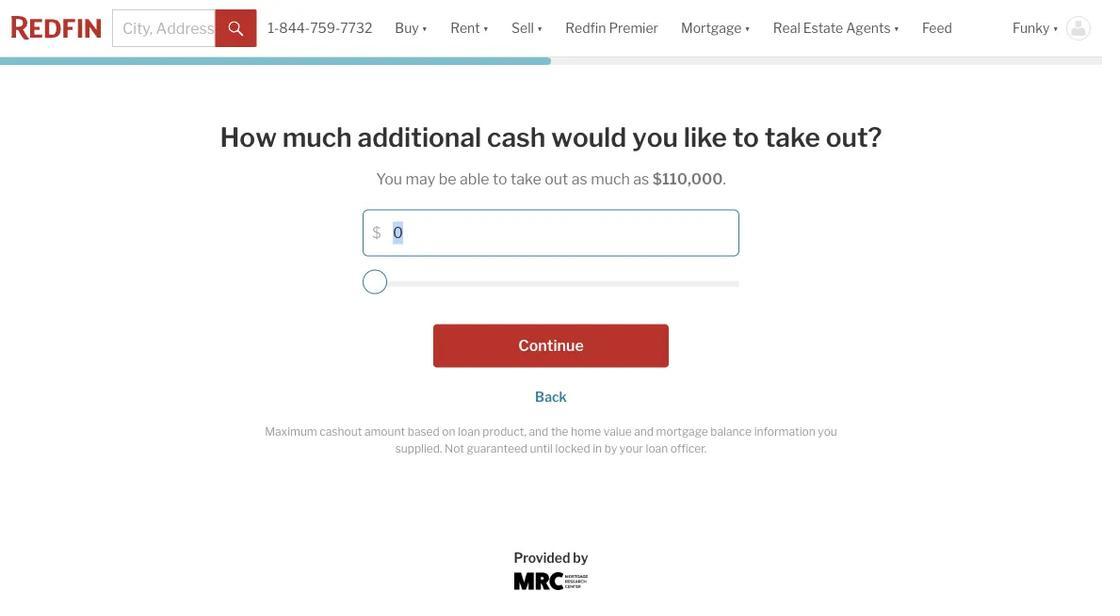 Task type: locate. For each thing, give the bounding box(es) containing it.
1 vertical spatial to
[[493, 170, 508, 189]]

by
[[605, 443, 618, 456], [573, 550, 589, 567]]

premier
[[609, 20, 659, 36]]

much
[[282, 121, 352, 153], [591, 170, 631, 189]]

buy ▾ button
[[384, 0, 439, 57]]

on
[[442, 426, 456, 439]]

▾ right sell
[[537, 20, 543, 36]]

How much additional cash would you like to take out? text field
[[363, 210, 740, 257]]

much right how
[[282, 121, 352, 153]]

▾ right funky
[[1053, 20, 1059, 36]]

1 horizontal spatial much
[[591, 170, 631, 189]]

the
[[551, 426, 569, 439]]

.
[[723, 170, 727, 189]]

buy
[[395, 20, 419, 36]]

1 ▾ from the left
[[422, 20, 428, 36]]

back button
[[536, 390, 567, 406]]

back
[[536, 390, 567, 406]]

funky
[[1013, 20, 1051, 36]]

feed button
[[912, 0, 1002, 57]]

0 vertical spatial by
[[605, 443, 618, 456]]

real estate agents ▾
[[774, 20, 900, 36]]

and up until
[[529, 426, 549, 439]]

0 horizontal spatial to
[[493, 170, 508, 189]]

funky ▾
[[1013, 20, 1059, 36]]

2 as from the left
[[634, 170, 650, 189]]

how much additional cash would you like to take out?
[[220, 121, 883, 153]]

redfin premier button
[[555, 0, 670, 57]]

you up $
[[633, 121, 679, 153]]

1 horizontal spatial you
[[818, 426, 838, 439]]

▾ right mortgage
[[745, 20, 751, 36]]

▾ for rent ▾
[[483, 20, 489, 36]]

0 horizontal spatial you
[[633, 121, 679, 153]]

additional
[[358, 121, 482, 153]]

▾ for sell ▾
[[537, 20, 543, 36]]

supplied.
[[396, 443, 443, 456]]

▾ right 'agents'
[[894, 20, 900, 36]]

cashout
[[320, 426, 362, 439]]

you
[[376, 170, 403, 189]]

continue
[[519, 337, 584, 355]]

2 ▾ from the left
[[483, 20, 489, 36]]

mortgage
[[681, 20, 742, 36]]

maximum cashout amount based on loan product, and the home value and mortgage balance information you supplied. not guaranteed until locked in by your loan officer.
[[265, 426, 838, 456]]

product,
[[483, 426, 527, 439]]

guaranteed
[[467, 443, 528, 456]]

you right the information
[[818, 426, 838, 439]]

loan officer.
[[646, 443, 707, 456]]

real estate agents ▾ button
[[762, 0, 912, 57]]

0 vertical spatial much
[[282, 121, 352, 153]]

1 as from the left
[[572, 170, 588, 189]]

submit search image
[[229, 21, 244, 37]]

estate
[[804, 20, 844, 36]]

as left $
[[634, 170, 650, 189]]

much left $
[[591, 170, 631, 189]]

you
[[633, 121, 679, 153], [818, 426, 838, 439]]

1 horizontal spatial to
[[733, 121, 760, 153]]

slider
[[363, 270, 387, 295]]

sell ▾ button
[[501, 0, 555, 57]]

110,000
[[663, 170, 723, 189]]

sell ▾ button
[[512, 0, 543, 57]]

by up mortgage research center image at bottom
[[573, 550, 589, 567]]

you inside maximum cashout amount based on loan product, and the home value and mortgage balance information you supplied. not guaranteed until locked in by your loan officer.
[[818, 426, 838, 439]]

1-844-759-7732
[[268, 20, 373, 36]]

continue button
[[434, 325, 669, 368]]

4 ▾ from the left
[[745, 20, 751, 36]]

rent ▾ button
[[439, 0, 501, 57]]

like
[[684, 121, 728, 153]]

mortgage ▾ button
[[670, 0, 762, 57]]

▾ right buy
[[422, 20, 428, 36]]

to right like
[[733, 121, 760, 153]]

rent ▾ button
[[451, 0, 489, 57]]

mortgage research center image
[[515, 573, 588, 591]]

$
[[653, 170, 663, 189]]

may
[[406, 170, 436, 189]]

by right in
[[605, 443, 618, 456]]

as right out
[[572, 170, 588, 189]]

3 ▾ from the left
[[537, 20, 543, 36]]

1 horizontal spatial by
[[605, 443, 618, 456]]

to
[[733, 121, 760, 153], [493, 170, 508, 189]]

1-
[[268, 20, 279, 36]]

and up the your
[[635, 426, 654, 439]]

1 vertical spatial by
[[573, 550, 589, 567]]

to right the able
[[493, 170, 508, 189]]

able
[[460, 170, 490, 189]]

be
[[439, 170, 457, 189]]

6 ▾ from the left
[[1053, 20, 1059, 36]]

1 horizontal spatial and
[[635, 426, 654, 439]]

844-
[[279, 20, 310, 36]]

maximum
[[265, 426, 317, 439]]

1 horizontal spatial as
[[634, 170, 650, 189]]

0 horizontal spatial as
[[572, 170, 588, 189]]

sell
[[512, 20, 534, 36]]

5 ▾ from the left
[[894, 20, 900, 36]]

▾ right rent
[[483, 20, 489, 36]]

as
[[572, 170, 588, 189], [634, 170, 650, 189]]

until
[[530, 443, 553, 456]]

0 vertical spatial to
[[733, 121, 760, 153]]

mortgage ▾ button
[[681, 0, 751, 57]]

0 horizontal spatial and
[[529, 426, 549, 439]]

real estate agents ▾ link
[[774, 0, 900, 57]]

based
[[408, 426, 440, 439]]

cash
[[487, 121, 546, 153]]

1 vertical spatial you
[[818, 426, 838, 439]]

▾
[[422, 20, 428, 36], [483, 20, 489, 36], [537, 20, 543, 36], [745, 20, 751, 36], [894, 20, 900, 36], [1053, 20, 1059, 36]]

locked
[[556, 443, 591, 456]]

▾ for buy ▾
[[422, 20, 428, 36]]

and
[[529, 426, 549, 439], [635, 426, 654, 439]]

redfin
[[566, 20, 607, 36]]



Task type: vqa. For each thing, say whether or not it's contained in the screenshot.
'Provided by'
yes



Task type: describe. For each thing, give the bounding box(es) containing it.
balance
[[711, 426, 752, 439]]

information
[[755, 426, 816, 439]]

by inside maximum cashout amount based on loan product, and the home value and mortgage balance information you supplied. not guaranteed until locked in by your loan officer.
[[605, 443, 618, 456]]

1-844-759-7732 link
[[268, 20, 373, 36]]

your
[[620, 443, 644, 456]]

mortgage ▾
[[681, 20, 751, 36]]

buy ▾
[[395, 20, 428, 36]]

City, Address, School, Agent, ZIP search field
[[112, 9, 215, 47]]

take out?
[[765, 121, 883, 153]]

provided by
[[514, 550, 589, 567]]

loan
[[458, 426, 481, 439]]

sell ▾
[[512, 20, 543, 36]]

mortgage
[[657, 426, 709, 439]]

▾ for funky ▾
[[1053, 20, 1059, 36]]

7732
[[340, 20, 373, 36]]

out
[[545, 170, 569, 189]]

0 horizontal spatial much
[[282, 121, 352, 153]]

not
[[445, 443, 465, 456]]

you may be able to take out as much as $ 110,000 .
[[376, 170, 727, 189]]

rent
[[451, 20, 480, 36]]

redfin premier
[[566, 20, 659, 36]]

amount
[[365, 426, 405, 439]]

759-
[[310, 20, 341, 36]]

home
[[571, 426, 602, 439]]

would
[[552, 121, 627, 153]]

in
[[593, 443, 602, 456]]

feed
[[923, 20, 953, 36]]

rent ▾
[[451, 20, 489, 36]]

0 horizontal spatial by
[[573, 550, 589, 567]]

0 vertical spatial you
[[633, 121, 679, 153]]

agents
[[847, 20, 891, 36]]

take
[[511, 170, 542, 189]]

real
[[774, 20, 801, 36]]

how
[[220, 121, 277, 153]]

buy ▾ button
[[395, 0, 428, 57]]

2 and from the left
[[635, 426, 654, 439]]

value
[[604, 426, 632, 439]]

1 and from the left
[[529, 426, 549, 439]]

provided
[[514, 550, 571, 567]]

1 vertical spatial much
[[591, 170, 631, 189]]

▾ for mortgage ▾
[[745, 20, 751, 36]]



